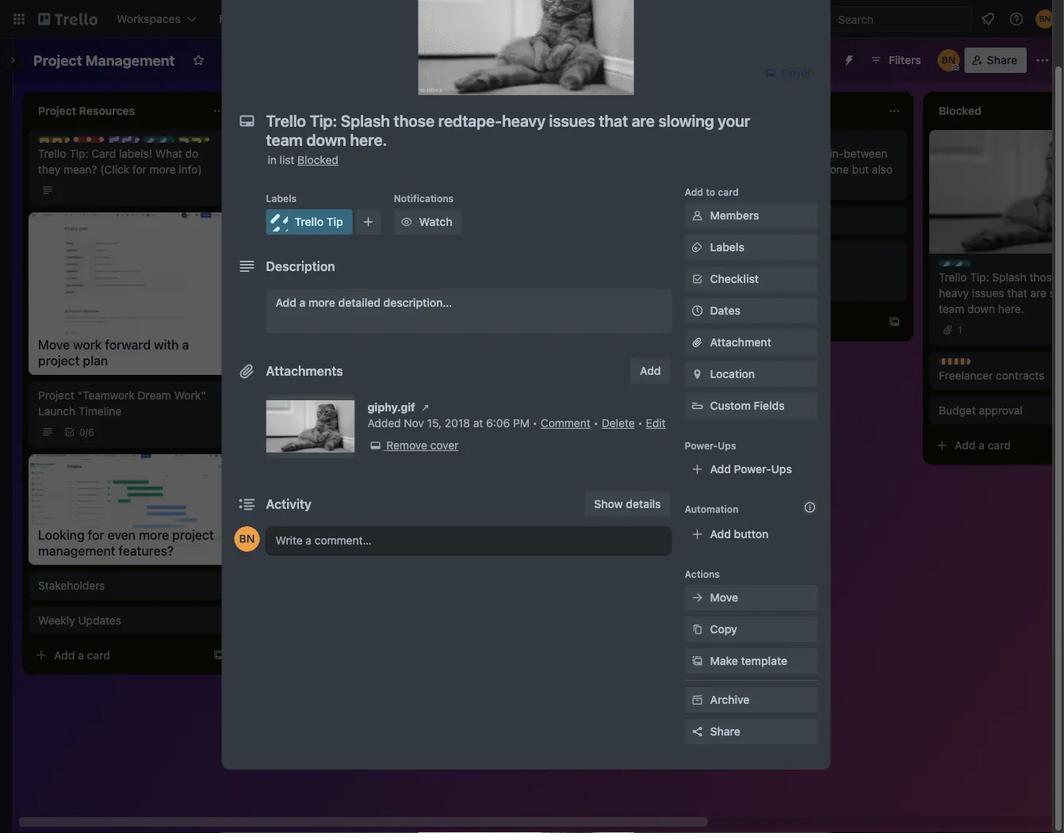 Task type: describe. For each thing, give the bounding box(es) containing it.
flowing.
[[263, 179, 303, 192]]

design inside design team social media assets
[[730, 248, 761, 259]]

sm image for labels
[[689, 239, 705, 255]]

this
[[424, 147, 443, 160]]

trello tip: 🌊slide your q's into this handy list so your team keeps on flowing. link
[[263, 146, 447, 193]]

get
[[316, 287, 333, 300]]

sm image for remove cover
[[368, 438, 383, 454]]

trello for trello tip trello tip: 🌊slide your q's into this handy list so your team keeps on flowing.
[[279, 137, 305, 148]]

0 vertical spatial color: purple, title: "design team" element
[[108, 136, 183, 148]]

labels!
[[119, 147, 152, 160]]

handy
[[263, 163, 295, 176]]

r
[[1061, 271, 1064, 284]]

project for project "teamwork dream work" launch timeline
[[38, 389, 74, 402]]

on
[[418, 163, 431, 176]]

last
[[781, 179, 799, 192]]

0 vertical spatial labels
[[266, 193, 297, 204]]

social media assets link
[[714, 257, 898, 273]]

dream
[[138, 389, 171, 402]]

0 horizontal spatial team
[[158, 137, 183, 148]]

color: red, title: "priority" element
[[73, 136, 122, 148]]

0 horizontal spatial list
[[280, 153, 294, 167]]

color: lime, title: "halp" element
[[178, 136, 215, 148]]

Write a comment text field
[[266, 527, 672, 555]]

updates
[[78, 614, 121, 627]]

for
[[132, 163, 147, 176]]

added
[[368, 417, 401, 430]]

checklist
[[710, 272, 759, 285]]

add a card button down the weekly updates link
[[29, 643, 206, 668]]

labels link
[[685, 235, 818, 260]]

add left i
[[276, 296, 297, 309]]

who's the best person to fix my html snag? link
[[263, 213, 447, 244]]

fields
[[754, 399, 785, 412]]

💬for
[[767, 147, 795, 160]]

2 horizontal spatial list
[[577, 318, 592, 331]]

sketch the "teamy dreamy" font
[[488, 353, 658, 366]]

create
[[469, 12, 504, 25]]

make template
[[710, 655, 787, 668]]

add down power-ups
[[710, 463, 731, 476]]

0 vertical spatial your
[[356, 147, 379, 160]]

tip for trello tip
[[327, 215, 343, 228]]

edit
[[646, 417, 666, 430]]

add a card button down budget approval link at right
[[929, 433, 1064, 458]]

fix
[[395, 214, 408, 227]]

sm image for move
[[689, 590, 705, 606]]

sm image for copy
[[689, 622, 705, 638]]

open information menu image
[[1009, 11, 1024, 27]]

members
[[710, 209, 759, 222]]

detailed
[[338, 296, 381, 309]]

0 vertical spatial share button
[[965, 48, 1027, 73]]

copy link
[[685, 617, 818, 642]]

delete link
[[602, 417, 635, 430]]

comment link
[[541, 417, 591, 430]]

sm image for location
[[689, 366, 705, 382]]

sm image for watch
[[399, 214, 414, 230]]

search image
[[820, 13, 833, 25]]

they
[[38, 163, 60, 176]]

location
[[710, 368, 755, 381]]

archive link
[[685, 687, 818, 713]]

weekly updates link
[[38, 613, 222, 629]]

add a card for add a card button below the weekly updates link
[[54, 649, 110, 662]]

assets
[[782, 258, 815, 271]]

review
[[744, 214, 777, 227]]

cover
[[430, 439, 459, 452]]

add button button
[[685, 522, 818, 547]]

add down automation
[[710, 528, 731, 541]]

at
[[473, 417, 483, 430]]

customer
[[526, 318, 574, 331]]

0 vertical spatial to
[[706, 186, 715, 197]]

show details link
[[585, 492, 670, 517]]

create from template… image for trello tip: 💬for those in-between tasks that are almost done but also awaiting one last step.
[[888, 316, 901, 328]]

freelancer contracts link
[[939, 368, 1064, 384]]

dreamy"
[[588, 353, 632, 366]]

move link
[[685, 585, 818, 611]]

description…
[[383, 296, 452, 309]]

awaiting
[[714, 179, 756, 192]]

add button
[[710, 528, 769, 541]]

description
[[266, 259, 335, 274]]

watch
[[419, 215, 452, 228]]

trello tip trello tip: splash those r
[[939, 261, 1064, 316]]

custom fields button
[[685, 398, 818, 414]]

trello up "1"
[[939, 271, 967, 284]]

a for add a card button under 'document?'
[[303, 337, 309, 350]]

add up attachment
[[730, 315, 750, 328]]

1 horizontal spatial power-
[[734, 463, 771, 476]]

document?
[[298, 303, 356, 316]]

custom fields
[[710, 399, 785, 412]]

trello tip: splash those r link
[[939, 270, 1064, 317]]

create from template… image
[[663, 389, 676, 401]]

so
[[316, 163, 328, 176]]

snag?
[[297, 230, 327, 243]]

to inside how can i get access to the super secret document?
[[375, 287, 385, 300]]

also
[[872, 163, 893, 176]]

0 notifications image
[[978, 10, 998, 29]]

secret
[[263, 303, 295, 316]]

tip: inside the trello tip trello tip: 🌊slide your q's into this handy list so your team keeps on flowing.
[[294, 147, 314, 160]]

tip: inside trello tip: 💬for those in-between tasks that are almost done but also awaiting one last step.
[[745, 147, 764, 160]]

sm image for members
[[689, 208, 705, 224]]

trello for trello tip halp
[[159, 137, 184, 148]]

legal
[[714, 214, 741, 227]]

power-ups
[[685, 440, 736, 451]]

delete
[[602, 417, 635, 430]]

legal review
[[714, 214, 777, 227]]

primary element
[[0, 0, 1064, 38]]

6
[[88, 427, 94, 438]]

curate customer list link
[[488, 317, 672, 333]]

tip for trello tip trello tip: 🌊slide your q's into this handy list so your team keeps on flowing.
[[307, 137, 322, 148]]

comment
[[541, 417, 591, 430]]

trello for trello tip trello tip: splash those r
[[955, 261, 980, 272]]

super
[[408, 287, 437, 300]]

weekly
[[38, 614, 75, 627]]

/
[[85, 427, 88, 438]]

1 horizontal spatial ben nelson (bennelson96) image
[[1036, 10, 1055, 29]]

0 horizontal spatial power-
[[685, 440, 718, 451]]

make template link
[[685, 649, 818, 674]]

actions
[[685, 569, 720, 580]]

filters
[[889, 54, 921, 67]]

between
[[844, 147, 888, 160]]

sketch
[[488, 353, 524, 366]]

move
[[710, 591, 738, 604]]

but
[[852, 163, 869, 176]]

add button
[[630, 358, 670, 384]]

1 horizontal spatial ups
[[771, 463, 792, 476]]



Task type: locate. For each thing, give the bounding box(es) containing it.
your down 🌊slide at left
[[331, 163, 353, 176]]

to inside the 'who's the best person to fix my html snag?'
[[382, 214, 392, 227]]

1 horizontal spatial list
[[298, 163, 313, 176]]

card down updates
[[87, 649, 110, 662]]

Search field
[[833, 7, 971, 31]]

add a card down weekly updates
[[54, 649, 110, 662]]

management
[[85, 52, 175, 69]]

one
[[759, 179, 778, 192]]

share
[[987, 54, 1017, 67], [710, 725, 740, 738]]

0 horizontal spatial color: purple, title: "design team" element
[[108, 136, 183, 148]]

attachment button
[[685, 330, 818, 355]]

sm image inside make template link
[[689, 653, 705, 669]]

color: purple, title: "design team" element up for
[[108, 136, 183, 148]]

sm image for make template
[[689, 653, 705, 669]]

keeps
[[385, 163, 415, 176]]

tip for trello tip trello tip: splash those r
[[983, 261, 997, 272]]

add a card button
[[704, 309, 882, 335], [254, 331, 431, 357], [929, 433, 1064, 458], [29, 643, 206, 668]]

a down budget approval
[[979, 439, 985, 452]]

2 horizontal spatial the
[[527, 353, 543, 366]]

ups up add power-ups on the bottom right of page
[[718, 440, 736, 451]]

star or unstar board image
[[192, 54, 205, 67]]

edit link
[[646, 417, 666, 430]]

tip left 'person'
[[327, 215, 343, 228]]

more down what
[[150, 163, 176, 176]]

1 vertical spatial power-
[[734, 463, 771, 476]]

a left i
[[299, 296, 306, 309]]

the inside how can i get access to the super secret document?
[[388, 287, 405, 300]]

0 vertical spatial more
[[150, 163, 176, 176]]

more inside the trello tip: card labels! what do they mean? (click for more info)
[[150, 163, 176, 176]]

card down budget approval link at right
[[988, 439, 1011, 452]]

tip: up handy
[[294, 147, 314, 160]]

sm image inside move link
[[689, 590, 705, 606]]

0 vertical spatial team
[[158, 137, 183, 148]]

add down budget
[[955, 439, 976, 452]]

labels down flowing.
[[266, 193, 297, 204]]

0 horizontal spatial share button
[[685, 719, 818, 745]]

those inside trello tip: 💬for those in-between tasks that are almost done but also awaiting one last step.
[[798, 147, 827, 160]]

0 vertical spatial those
[[798, 147, 827, 160]]

stakeholders link
[[38, 578, 222, 594]]

add a card for add a card button below budget approval link at right
[[955, 439, 1011, 452]]

0 vertical spatial design
[[124, 137, 155, 148]]

1 vertical spatial share
[[710, 725, 740, 738]]

to right access
[[375, 287, 385, 300]]

dates
[[710, 304, 741, 317]]

1
[[958, 324, 962, 335]]

those inside trello tip trello tip: splash those r
[[1030, 271, 1058, 284]]

sm image down added
[[368, 438, 383, 454]]

stakeholders
[[38, 579, 105, 592]]

work"
[[174, 389, 206, 402]]

notifications
[[394, 193, 454, 204]]

color: purple, title: "design team" element up 'checklist' link
[[714, 247, 789, 259]]

font
[[635, 353, 658, 366]]

1 vertical spatial design
[[730, 248, 761, 259]]

1 horizontal spatial labels
[[710, 241, 744, 254]]

1 vertical spatial your
[[331, 163, 353, 176]]

trello
[[159, 137, 184, 148], [279, 137, 305, 148], [38, 147, 66, 160], [263, 147, 291, 160], [714, 147, 742, 160], [295, 215, 324, 228], [955, 261, 980, 272], [939, 271, 967, 284]]

0 horizontal spatial those
[[798, 147, 827, 160]]

the
[[299, 214, 315, 227], [388, 287, 405, 300], [527, 353, 543, 366]]

to left fix
[[382, 214, 392, 227]]

0 horizontal spatial ups
[[718, 440, 736, 451]]

project inside board name text field
[[33, 52, 82, 69]]

1 horizontal spatial design
[[730, 248, 761, 259]]

color: purple, title: "design team" element
[[108, 136, 183, 148], [714, 247, 789, 259]]

sm image inside copy "link"
[[689, 622, 705, 638]]

1 horizontal spatial share
[[987, 54, 1017, 67]]

watch button
[[394, 209, 462, 235]]

🌊slide
[[317, 147, 353, 160]]

automation image
[[836, 48, 859, 70]]

a
[[299, 296, 306, 309], [753, 315, 760, 328], [303, 337, 309, 350], [979, 439, 985, 452], [78, 649, 84, 662]]

the for who's
[[299, 214, 315, 227]]

archive
[[710, 693, 750, 707]]

pm
[[513, 417, 530, 430]]

1 vertical spatial share button
[[685, 719, 818, 745]]

your
[[356, 147, 379, 160], [331, 163, 353, 176]]

a for add a card button below budget approval link at right
[[979, 439, 985, 452]]

card up attachment button
[[762, 315, 786, 328]]

0 vertical spatial power-
[[685, 440, 718, 451]]

1 vertical spatial create from template… image
[[213, 649, 225, 662]]

blocked
[[297, 153, 338, 167]]

list left so on the top left of page
[[298, 163, 313, 176]]

trello up snag?
[[295, 215, 324, 228]]

card for add a card button below the weekly updates link
[[87, 649, 110, 662]]

1 vertical spatial project
[[38, 389, 74, 402]]

trello inside the trello tip: card labels! what do they mean? (click for more info)
[[38, 147, 66, 160]]

tip:
[[69, 147, 88, 160], [294, 147, 314, 160], [745, 147, 764, 160], [970, 271, 989, 284]]

1 vertical spatial ben nelson (bennelson96) image
[[234, 527, 260, 552]]

members link
[[685, 203, 818, 228]]

add a card button up attachment
[[704, 309, 882, 335]]

color: yellow, title: "copy request" element
[[38, 136, 70, 143]]

0 horizontal spatial ben nelson (bennelson96) image
[[234, 527, 260, 552]]

sm image inside labels link
[[689, 239, 705, 255]]

sketch the "teamy dreamy" font link
[[488, 352, 672, 368]]

tip: up mean?
[[69, 147, 88, 160]]

trello left the do
[[159, 137, 184, 148]]

1 horizontal spatial the
[[388, 287, 405, 300]]

in-
[[830, 147, 844, 160]]

the up snag?
[[299, 214, 315, 227]]

the left super
[[388, 287, 405, 300]]

to down tasks at the right
[[706, 186, 715, 197]]

sm image inside location link
[[689, 366, 705, 382]]

freelancer
[[939, 369, 993, 382]]

1 horizontal spatial those
[[1030, 271, 1058, 284]]

1 vertical spatial to
[[382, 214, 392, 227]]

trello for trello tip: 💬for those in-between tasks that are almost done but also awaiting one last step.
[[714, 147, 742, 160]]

project management
[[33, 52, 175, 69]]

activity
[[266, 497, 312, 512]]

list right customer
[[577, 318, 592, 331]]

project inside project "teamwork dream work" launch timeline
[[38, 389, 74, 402]]

1 vertical spatial color: purple, title: "design team" element
[[714, 247, 789, 259]]

show menu image
[[1035, 52, 1051, 68]]

tip inside trello tip trello tip: splash those r
[[983, 261, 997, 272]]

show
[[594, 498, 623, 511]]

0 / 6
[[79, 427, 94, 438]]

1 horizontal spatial your
[[356, 147, 379, 160]]

can
[[289, 287, 308, 300]]

add right the dreamy"
[[640, 364, 661, 377]]

"teamwork
[[77, 389, 135, 402]]

1 horizontal spatial share button
[[965, 48, 1027, 73]]

0 horizontal spatial design
[[124, 137, 155, 148]]

what
[[155, 147, 182, 160]]

power ups image
[[814, 54, 827, 67]]

filters button
[[865, 48, 926, 73]]

giphy.gif
[[368, 401, 415, 414]]

are
[[767, 163, 783, 176]]

a for add a card button over attachment
[[753, 315, 760, 328]]

1 vertical spatial team
[[764, 248, 789, 259]]

those left "r"
[[1030, 271, 1058, 284]]

2018
[[445, 417, 470, 430]]

list inside the trello tip trello tip: 🌊slide your q's into this handy list so your team keeps on flowing.
[[298, 163, 313, 176]]

0 horizontal spatial more
[[150, 163, 176, 176]]

None text field
[[258, 106, 781, 154]]

project left management
[[33, 52, 82, 69]]

person
[[344, 214, 379, 227]]

sm image left the social
[[689, 271, 705, 287]]

curate customer list
[[488, 318, 592, 331]]

into
[[402, 147, 421, 160]]

tip for trello tip halp
[[187, 137, 201, 148]]

checklist link
[[685, 266, 818, 292]]

the inside sketch the "teamy dreamy" font link
[[527, 353, 543, 366]]

create from template… image for trello tip: card labels! what do they mean? (click for more info)
[[213, 649, 225, 662]]

a down weekly updates
[[78, 649, 84, 662]]

html
[[263, 230, 294, 243]]

those up almost
[[798, 147, 827, 160]]

6:06
[[486, 417, 510, 430]]

tip up info)
[[187, 137, 201, 148]]

color: sky, title: "trello tip" element
[[143, 136, 201, 148], [263, 136, 322, 148], [488, 136, 520, 143], [266, 209, 353, 235], [939, 260, 997, 272]]

ups
[[718, 440, 736, 451], [771, 463, 792, 476]]

the right sketch
[[527, 353, 543, 366]]

workspace visible image
[[221, 54, 234, 67]]

splash
[[992, 271, 1027, 284]]

share button
[[965, 48, 1027, 73], [685, 719, 818, 745]]

2 vertical spatial the
[[527, 353, 543, 366]]

trello tip trello tip: 🌊slide your q's into this handy list so your team keeps on flowing.
[[263, 137, 443, 192]]

automation
[[685, 504, 739, 515]]

power- down custom
[[685, 440, 718, 451]]

0 vertical spatial ups
[[718, 440, 736, 451]]

0 horizontal spatial share
[[710, 725, 740, 738]]

0 horizontal spatial create from template… image
[[213, 649, 225, 662]]

added nov 15, 2018 at 6:06 pm
[[368, 417, 530, 430]]

0 vertical spatial share
[[987, 54, 1017, 67]]

0 vertical spatial the
[[299, 214, 315, 227]]

a for add a card button below the weekly updates link
[[78, 649, 84, 662]]

sm image for checklist
[[689, 271, 705, 287]]

1 vertical spatial those
[[1030, 271, 1058, 284]]

share left show menu image
[[987, 54, 1017, 67]]

card up attachments
[[312, 337, 335, 350]]

trello for trello tip
[[295, 215, 324, 228]]

trello left "splash"
[[955, 261, 980, 272]]

power- down power-ups
[[734, 463, 771, 476]]

dates button
[[685, 298, 818, 324]]

social
[[714, 258, 744, 271]]

card for add a card button under 'document?'
[[312, 337, 335, 350]]

add up attachments
[[279, 337, 300, 350]]

team inside design team social media assets
[[764, 248, 789, 259]]

the inside the 'who's the best person to fix my html snag?'
[[299, 214, 315, 227]]

your up team
[[356, 147, 379, 160]]

custom
[[710, 399, 751, 412]]

share down the archive
[[710, 725, 740, 738]]

trello tip: 💬for those in-between tasks that are almost done but also awaiting one last step. link
[[714, 146, 898, 193]]

0 vertical spatial ben nelson (bennelson96) image
[[1036, 10, 1055, 29]]

sm image inside watch button
[[399, 214, 414, 230]]

copy
[[710, 623, 737, 636]]

how can i get access to the super secret document? link
[[263, 285, 447, 317]]

tip: left "splash"
[[970, 271, 989, 284]]

sm image down actions
[[689, 590, 705, 606]]

project "teamwork dream work" launch timeline link
[[38, 388, 222, 419]]

tip inside the trello tip trello tip: 🌊slide your q's into this handy list so your team keeps on flowing.
[[307, 137, 322, 148]]

0 vertical spatial project
[[33, 52, 82, 69]]

sm image inside archive link
[[689, 692, 705, 708]]

add a card down budget approval
[[955, 439, 1011, 452]]

Board name text field
[[25, 48, 183, 73]]

add a card
[[730, 315, 786, 328], [279, 337, 335, 350], [955, 439, 1011, 452], [54, 649, 110, 662]]

weekly updates
[[38, 614, 121, 627]]

project for project management
[[33, 52, 82, 69]]

tip left "r"
[[983, 261, 997, 272]]

tip up blocked link
[[307, 137, 322, 148]]

trello up tasks at the right
[[714, 147, 742, 160]]

sm image inside 'checklist' link
[[689, 271, 705, 287]]

step.
[[802, 179, 828, 192]]

attachments
[[266, 364, 343, 379]]

add a card up attachments
[[279, 337, 335, 350]]

tip: up that on the top of page
[[745, 147, 764, 160]]

who's
[[263, 214, 296, 227]]

1 horizontal spatial team
[[764, 248, 789, 259]]

cover
[[779, 66, 812, 79]]

1 vertical spatial the
[[388, 287, 405, 300]]

design team social media assets
[[714, 248, 815, 271]]

details
[[626, 498, 661, 511]]

2 vertical spatial to
[[375, 287, 385, 300]]

a up attachment button
[[753, 315, 760, 328]]

1 horizontal spatial more
[[308, 296, 335, 309]]

sm image inside 'cover' link
[[763, 65, 779, 81]]

color: orange, title: "one more step" element
[[939, 358, 971, 365]]

card for add a card button over attachment
[[762, 315, 786, 328]]

create from template… image
[[888, 316, 901, 328], [213, 649, 225, 662]]

labels
[[266, 193, 297, 204], [710, 241, 744, 254]]

list right in
[[280, 153, 294, 167]]

ups down the fields
[[771, 463, 792, 476]]

legal review link
[[714, 213, 898, 228]]

share button down archive link
[[685, 719, 818, 745]]

card down tasks at the right
[[718, 186, 739, 197]]

sm image down add to card
[[689, 208, 705, 224]]

cover link
[[758, 60, 821, 86]]

design up 'checklist' link
[[730, 248, 761, 259]]

the for sketch
[[527, 353, 543, 366]]

add a card for add a card button over attachment
[[730, 315, 786, 328]]

sm image inside members link
[[689, 208, 705, 224]]

add left 'awaiting'
[[685, 186, 703, 197]]

trello for trello tip: card labels! what do they mean? (click for more info)
[[38, 147, 66, 160]]

add a card for add a card button under 'document?'
[[279, 337, 335, 350]]

1 vertical spatial ups
[[771, 463, 792, 476]]

tip: inside trello tip trello tip: splash those r
[[970, 271, 989, 284]]

ben nelson (bennelson96) image
[[1036, 10, 1055, 29], [234, 527, 260, 552]]

0 horizontal spatial labels
[[266, 193, 297, 204]]

labels up the social
[[710, 241, 744, 254]]

trello up handy
[[263, 147, 291, 160]]

project up the launch
[[38, 389, 74, 402]]

1 vertical spatial more
[[308, 296, 335, 309]]

1 horizontal spatial create from template… image
[[888, 316, 901, 328]]

add a card button down 'document?'
[[254, 331, 431, 357]]

sm image
[[763, 65, 779, 81], [399, 214, 414, 230], [689, 239, 705, 255], [689, 366, 705, 382], [418, 400, 433, 416], [689, 622, 705, 638], [689, 653, 705, 669], [689, 692, 705, 708]]

0 horizontal spatial your
[[331, 163, 353, 176]]

add power-ups link
[[685, 457, 818, 482]]

budget
[[939, 404, 976, 417]]

trello inside trello tip: 💬for those in-between tasks that are almost done but also awaiting one last step.
[[714, 147, 742, 160]]

1 vertical spatial labels
[[710, 241, 744, 254]]

0 horizontal spatial the
[[299, 214, 315, 227]]

ben nelson (bennelson96) image
[[938, 49, 960, 71]]

trello down color: yellow, title: "copy request" element
[[38, 147, 66, 160]]

sm image for archive
[[689, 692, 705, 708]]

1 horizontal spatial color: purple, title: "design team" element
[[714, 247, 789, 259]]

timeline
[[78, 405, 122, 418]]

0 vertical spatial create from template… image
[[888, 316, 901, 328]]

"teamy
[[546, 353, 585, 366]]

budget approval
[[939, 404, 1023, 417]]

location link
[[685, 362, 818, 387]]

in
[[268, 153, 277, 167]]

attachment
[[710, 336, 771, 349]]

those
[[798, 147, 827, 160], [1030, 271, 1058, 284]]

media
[[747, 258, 779, 271]]

contracts
[[996, 369, 1045, 382]]

card for add a card button below budget approval link at right
[[988, 439, 1011, 452]]

add a card up attachment button
[[730, 315, 786, 328]]

sm image
[[689, 208, 705, 224], [689, 271, 705, 287], [368, 438, 383, 454], [689, 590, 705, 606]]

share button down 0 notifications icon
[[965, 48, 1027, 73]]

add down weekly
[[54, 649, 75, 662]]

design up for
[[124, 137, 155, 148]]

trello up in list blocked
[[279, 137, 305, 148]]

more right can
[[308, 296, 335, 309]]

tip: inside the trello tip: card labels! what do they mean? (click for more info)
[[69, 147, 88, 160]]

a up attachments
[[303, 337, 309, 350]]

launch
[[38, 405, 75, 418]]



Task type: vqa. For each thing, say whether or not it's contained in the screenshot.
preferences
no



